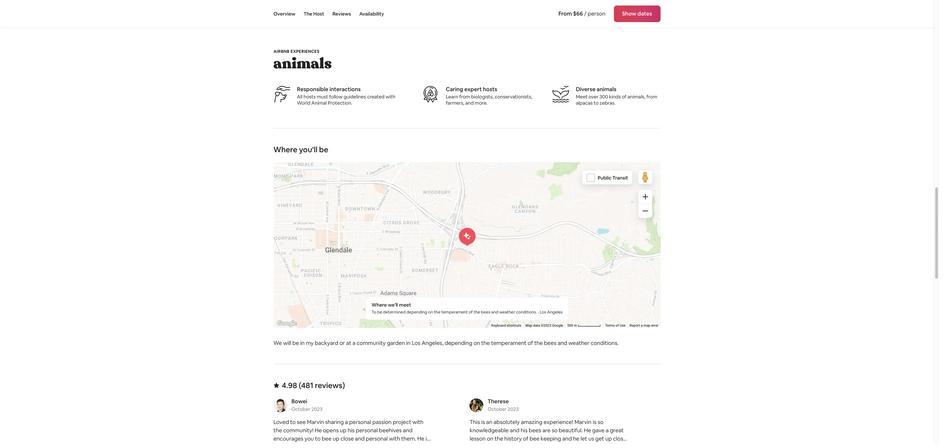 Task type: describe. For each thing, give the bounding box(es) containing it.
biologists,
[[472, 94, 494, 100]]

community
[[357, 340, 386, 347]]

500 m button
[[565, 324, 603, 328]]

hivemind
[[290, 444, 313, 445]]

and down them.
[[395, 444, 405, 445]]

depending inside where we'll meet to be determined depending on the temperament of the bees and weather conditions. · los angeles
[[407, 310, 427, 315]]

meet
[[576, 94, 588, 100]]

are
[[543, 427, 551, 435]]

and down lesson
[[470, 444, 480, 445]]

transit
[[613, 175, 628, 181]]

encourages
[[274, 436, 304, 443]]

where for where we'll meet to be determined depending on the temperament of the bees and weather conditions. · los angeles
[[372, 302, 387, 308]]

my
[[306, 340, 314, 347]]

500 m
[[568, 324, 578, 328]]

and inside where we'll meet to be determined depending on the temperament of the bees and weather conditions. · los angeles
[[491, 310, 499, 315]]

get
[[596, 436, 605, 443]]

to left draw
[[361, 444, 367, 445]]

0 horizontal spatial he
[[315, 427, 322, 435]]

0 horizontal spatial so
[[552, 427, 558, 435]]

we'll
[[388, 302, 398, 308]]

conditions. inside where we'll meet to be determined depending on the temperament of the bees and weather conditions. · los angeles
[[516, 310, 537, 315]]

person
[[588, 10, 606, 17]]

gave
[[593, 427, 605, 435]]

farmers,
[[446, 100, 465, 106]]

got
[[563, 444, 572, 445]]

beehives
[[379, 427, 402, 435]]

$66
[[574, 10, 583, 17]]

protection.
[[328, 100, 353, 106]]

to inside this is an absolutely amazing experience! marvin is so knowledgeable and his bees are so beautiful. he gave a great lesson on the history of bee keeping and he let us get up close and personal with his hives. we even got to try honey strai
[[573, 444, 579, 445]]

this
[[470, 419, 480, 426]]

responsible interactions all hosts must follow guidelines created with world animal protection.
[[297, 86, 396, 106]]

1 horizontal spatial up
[[340, 427, 347, 435]]

error
[[652, 324, 659, 328]]

report for report this experience
[[576, 2, 592, 8]]

therese october 2023
[[488, 398, 519, 413]]

he
[[573, 436, 580, 443]]

marvin inside this is an absolutely amazing experience! marvin is so knowledgeable and his bees are so beautiful. he gave a great lesson on the history of bee keeping and he let us get up close and personal with his hives. we even got to try honey strai
[[575, 419, 592, 426]]

of inside diverse animals meet over 300 kinds of animals, from alpacas to zebras.
[[622, 94, 627, 100]]

bowei october 2023
[[292, 398, 323, 413]]

and down the google
[[558, 340, 568, 347]]

2023 for therese
[[508, 407, 519, 413]]

list containing bowei
[[271, 398, 664, 445]]

map
[[644, 324, 651, 328]]

public transit
[[598, 175, 628, 181]]

a left vast
[[274, 444, 277, 445]]

them.
[[402, 436, 416, 443]]

map data ©2023 google
[[526, 324, 563, 328]]

up inside this is an absolutely amazing experience! marvin is so knowledgeable and his bees are so beautiful. he gave a great lesson on the history of bee keeping and he let us get up close and personal with his hives. we even got to try honey strai
[[606, 436, 612, 443]]

loved
[[274, 419, 289, 426]]

you'll
[[299, 145, 318, 155]]

report a map error
[[630, 324, 659, 328]]

overview button
[[274, 0, 295, 28]]

with right project
[[413, 419, 424, 426]]

bee inside this is an absolutely amazing experience! marvin is so knowledgeable and his bees are so beautiful. he gave a great lesson on the history of bee keeping and he let us get up close and personal with his hives. we even got to try honey strai
[[530, 436, 540, 443]]

overview
[[274, 11, 295, 17]]

keyboard
[[492, 324, 506, 328]]

close inside the loved to see marvin sharing a personal passion project with the community! he opens up his personal beehives and encourages you to bee up close and personal with them. he is a vast hivemind of bee knowledge to draw from and loves
[[341, 436, 354, 443]]

an
[[487, 419, 493, 426]]

the host
[[304, 11, 324, 17]]

responsible
[[297, 86, 329, 93]]

great
[[610, 427, 624, 435]]

1 horizontal spatial he
[[418, 436, 425, 443]]

marvin inside the loved to see marvin sharing a personal passion project with the community! he opens up his personal beehives and encourages you to bee up close and personal with them. he is a vast hivemind of bee knowledge to draw from and loves
[[307, 419, 324, 426]]

let
[[581, 436, 588, 443]]

zoom in image
[[643, 194, 648, 200]]

/
[[585, 10, 587, 17]]

angeles,
[[422, 340, 444, 347]]

shortcuts
[[507, 324, 522, 328]]

from inside caring expert hosts learn from biologists, conservationists, farmers, and more.
[[460, 94, 470, 100]]

personal inside this is an absolutely amazing experience! marvin is so knowledgeable and his bees are so beautiful. he gave a great lesson on the history of bee keeping and he let us get up close and personal with his hives. we even got to try honey strai
[[481, 444, 503, 445]]

500
[[568, 324, 573, 328]]

vast
[[278, 444, 288, 445]]

temperament inside where we'll meet to be determined depending on the temperament of the bees and weather conditions. · los angeles
[[441, 310, 468, 315]]

report this experience
[[576, 2, 628, 8]]

expert
[[465, 86, 482, 93]]

airbnb experiences
[[274, 49, 320, 54]]

at
[[346, 340, 352, 347]]

of inside this is an absolutely amazing experience! marvin is so knowledgeable and his bees are so beautiful. he gave a great lesson on the history of bee keeping and he let us get up close and personal with his hives. we even got to try honey strai
[[523, 436, 529, 443]]

availability
[[360, 11, 384, 17]]

hosts inside responsible interactions all hosts must follow guidelines created with world animal protection.
[[304, 94, 316, 100]]

report this experience button
[[565, 2, 628, 8]]

animal
[[312, 100, 327, 106]]

the host button
[[304, 0, 324, 28]]

his inside the loved to see marvin sharing a personal passion project with the community! he opens up his personal beehives and encourages you to bee up close and personal with them. he is a vast hivemind of bee knowledge to draw from and loves
[[348, 427, 355, 435]]

availability button
[[360, 0, 384, 28]]

must
[[317, 94, 328, 100]]

2 horizontal spatial bees
[[544, 340, 557, 347]]

a right sharing
[[345, 419, 348, 426]]

us
[[589, 436, 595, 443]]

1 vertical spatial weather
[[569, 340, 590, 347]]

the inside this is an absolutely amazing experience! marvin is so knowledgeable and his bees are so beautiful. he gave a great lesson on the history of bee keeping and he let us get up close and personal with his hives. we even got to try honey strai
[[495, 436, 504, 443]]

m
[[574, 324, 577, 328]]

1 vertical spatial conditions.
[[591, 340, 619, 347]]

is inside the loved to see marvin sharing a personal passion project with the community! he opens up his personal beehives and encourages you to bee up close and personal with them. he is a vast hivemind of bee knowledge to draw from and loves
[[426, 436, 430, 443]]

4.98
[[282, 381, 297, 391]]

to left see
[[290, 419, 296, 426]]

project
[[393, 419, 412, 426]]

and more.
[[466, 100, 488, 106]]

this
[[593, 2, 601, 8]]

caring
[[446, 86, 463, 93]]

from inside diverse animals meet over 300 kinds of animals, from alpacas to zebras.
[[647, 94, 658, 100]]

from inside the loved to see marvin sharing a personal passion project with the community! he opens up his personal beehives and encourages you to bee up close and personal with them. he is a vast hivemind of bee knowledge to draw from and loves
[[382, 444, 394, 445]]

1 horizontal spatial on
[[474, 340, 480, 347]]

1 in from the left
[[300, 340, 305, 347]]

on inside where we'll meet to be determined depending on the temperament of the bees and weather conditions. · los angeles
[[428, 310, 433, 315]]

terms
[[605, 324, 615, 328]]

even
[[550, 444, 562, 445]]

october for therese
[[488, 407, 507, 413]]

los inside where we'll meet to be determined depending on the temperament of the bees and weather conditions. · los angeles
[[540, 310, 546, 315]]

the inside the loved to see marvin sharing a personal passion project with the community! he opens up his personal beehives and encourages you to bee up close and personal with them. he is a vast hivemind of bee knowledge to draw from and loves
[[274, 427, 282, 435]]

learn
[[446, 94, 459, 100]]

close inside this is an absolutely amazing experience! marvin is so knowledgeable and his bees are so beautiful. he gave a great lesson on the history of bee keeping and he let us get up close and personal with his hives. we even got to try honey strai
[[614, 436, 627, 443]]

1 horizontal spatial is
[[482, 419, 485, 426]]

a right at
[[353, 340, 356, 347]]

angeles
[[547, 310, 563, 315]]

be inside where we'll meet to be determined depending on the temperament of the bees and weather conditions. · los angeles
[[377, 310, 382, 315]]

map region
[[243, 156, 686, 333]]

2023 for bowei
[[312, 407, 323, 413]]

hosts inside caring expert hosts learn from biologists, conservationists, farmers, and more.
[[483, 86, 498, 93]]

be for you'll
[[319, 145, 329, 155]]

created
[[367, 94, 385, 100]]

drag pegman onto the map to open street view image
[[639, 170, 653, 184]]

over
[[589, 94, 599, 100]]

map
[[526, 324, 533, 328]]

passion
[[373, 419, 392, 426]]

conservationists,
[[495, 94, 533, 100]]



Task type: vqa. For each thing, say whether or not it's contained in the screenshot.
got
yes



Task type: locate. For each thing, give the bounding box(es) containing it.
temperament up we will be in my backyard or at a community garden in los angeles, depending on the temperament of the bees and weather conditions.
[[441, 310, 468, 315]]

you
[[305, 436, 314, 443]]

from
[[559, 10, 572, 17]]

2 marvin from the left
[[575, 419, 592, 426]]

conditions.
[[516, 310, 537, 315], [591, 340, 619, 347]]

0 vertical spatial depending
[[407, 310, 427, 315]]

1 vertical spatial on
[[474, 340, 480, 347]]

4.98 (481 reviews)
[[282, 381, 345, 391]]

los right ·
[[540, 310, 546, 315]]

weather
[[500, 310, 515, 315], [569, 340, 590, 347]]

1 horizontal spatial hosts
[[483, 86, 498, 93]]

so up the gave
[[598, 419, 604, 426]]

marvin
[[307, 419, 324, 426], [575, 419, 592, 426]]

0 horizontal spatial 2023
[[312, 407, 323, 413]]

2 2023 from the left
[[508, 407, 519, 413]]

community!
[[283, 427, 314, 435]]

report a map error link
[[630, 324, 659, 328]]

of inside where we'll meet to be determined depending on the temperament of the bees and weather conditions. · los angeles
[[469, 310, 473, 315]]

or
[[340, 340, 345, 347]]

up down opens
[[333, 436, 340, 443]]

weather inside where we'll meet to be determined depending on the temperament of the bees and weather conditions. · los angeles
[[500, 310, 515, 315]]

bees for are
[[529, 427, 542, 435]]

up right get
[[606, 436, 612, 443]]

2023
[[312, 407, 323, 413], [508, 407, 519, 413]]

amazing
[[521, 419, 543, 426]]

0 horizontal spatial we
[[274, 340, 282, 347]]

is right them.
[[426, 436, 430, 443]]

we inside this is an absolutely amazing experience! marvin is so knowledgeable and his bees are so beautiful. he gave a great lesson on the history of bee keeping and he let us get up close and personal with his hives. we even got to try honey strai
[[540, 444, 548, 445]]

caring expert hosts learn from biologists, conservationists, farmers, and more.
[[446, 86, 533, 106]]

show dates
[[623, 10, 653, 17]]

experiences
[[291, 49, 320, 54]]

2 horizontal spatial he
[[584, 427, 592, 435]]

show dates link
[[614, 6, 661, 22]]

world
[[297, 100, 311, 106]]

animals image
[[274, 57, 332, 72], [274, 57, 332, 72]]

where for where you'll be
[[274, 145, 298, 155]]

we left will
[[274, 340, 282, 347]]

beautiful.
[[559, 427, 583, 435]]

marvin up beautiful.
[[575, 419, 592, 426]]

he up let
[[584, 427, 592, 435]]

1 horizontal spatial from
[[460, 94, 470, 100]]

weather down the m
[[569, 340, 590, 347]]

2 horizontal spatial on
[[487, 436, 494, 443]]

airbnb
[[274, 49, 290, 54]]

we will be in my backyard or at a community garden in los angeles, depending on the temperament of the bees and weather conditions.
[[274, 340, 619, 347]]

animals,
[[628, 94, 646, 100]]

and up them.
[[403, 427, 413, 435]]

of inside the loved to see marvin sharing a personal passion project with the community! he opens up his personal beehives and encourages you to bee up close and personal with them. he is a vast hivemind of bee knowledge to draw from and loves
[[314, 444, 319, 445]]

and up keyboard
[[491, 310, 499, 315]]

1 horizontal spatial report
[[630, 324, 640, 328]]

bee
[[322, 436, 332, 443], [530, 436, 540, 443], [321, 444, 330, 445]]

bees
[[481, 310, 490, 315], [544, 340, 557, 347], [529, 427, 542, 435]]

1 vertical spatial hosts
[[304, 94, 316, 100]]

host
[[314, 11, 324, 17]]

2 in from the left
[[406, 340, 411, 347]]

be
[[319, 145, 329, 155], [377, 310, 382, 315], [293, 340, 299, 347]]

knowledge
[[332, 444, 360, 445]]

close down great at the bottom of page
[[614, 436, 627, 443]]

los
[[540, 310, 546, 315], [412, 340, 421, 347]]

©2023
[[541, 324, 552, 328]]

2 october from the left
[[488, 407, 507, 413]]

where we'll meet, map pin image
[[459, 228, 476, 246]]

is left the an
[[482, 419, 485, 426]]

his up knowledge at left bottom
[[348, 427, 355, 435]]

2 vertical spatial on
[[487, 436, 494, 443]]

to right you
[[315, 436, 321, 443]]

dates
[[638, 10, 653, 17]]

knowledgeable
[[470, 427, 509, 435]]

0 vertical spatial temperament
[[441, 310, 468, 315]]

a inside this is an absolutely amazing experience! marvin is so knowledgeable and his bees are so beautiful. he gave a great lesson on the history of bee keeping and he let us get up close and personal with his hives. we even got to try honey strai
[[606, 427, 609, 435]]

draw
[[368, 444, 381, 445]]

2 horizontal spatial be
[[377, 310, 382, 315]]

0 vertical spatial so
[[598, 419, 604, 426]]

to
[[290, 419, 296, 426], [315, 436, 321, 443], [361, 444, 367, 445], [573, 444, 579, 445]]

october for bowei
[[292, 407, 311, 413]]

1 vertical spatial report
[[630, 324, 640, 328]]

try
[[580, 444, 587, 445]]

be right will
[[293, 340, 299, 347]]

reviews button
[[333, 0, 351, 28]]

1 vertical spatial so
[[552, 427, 558, 435]]

los left angeles,
[[412, 340, 421, 347]]

october down bowei
[[292, 407, 311, 413]]

keeping
[[541, 436, 561, 443]]

october inside bowei october 2023
[[292, 407, 311, 413]]

is up the gave
[[593, 419, 597, 426]]

1 vertical spatial we
[[540, 444, 548, 445]]

from right animals,
[[647, 94, 658, 100]]

in left my
[[300, 340, 305, 347]]

list
[[271, 398, 664, 445]]

report up from $66 / person
[[576, 2, 592, 8]]

0 vertical spatial los
[[540, 310, 546, 315]]

so right are
[[552, 427, 558, 435]]

and up history
[[510, 427, 520, 435]]

guidelines
[[344, 94, 366, 100]]

1 marvin from the left
[[307, 419, 324, 426]]

0 horizontal spatial bees
[[481, 310, 490, 315]]

0 vertical spatial conditions.
[[516, 310, 537, 315]]

he right them.
[[418, 436, 425, 443]]

bowei
[[292, 398, 307, 406]]

diverse animals meet over 300 kinds of animals, from alpacas to zebras.
[[576, 86, 658, 106]]

in
[[300, 340, 305, 347], [406, 340, 411, 347]]

1 horizontal spatial october
[[488, 407, 507, 413]]

up
[[340, 427, 347, 435], [333, 436, 340, 443], [606, 436, 612, 443]]

0 horizontal spatial depending
[[407, 310, 427, 315]]

1 vertical spatial where
[[372, 302, 387, 308]]

0 vertical spatial hosts
[[483, 86, 498, 93]]

0 horizontal spatial up
[[333, 436, 340, 443]]

be right the you'll
[[319, 145, 329, 155]]

2023 inside therese october 2023
[[508, 407, 519, 413]]

1 vertical spatial temperament
[[491, 340, 527, 347]]

1 horizontal spatial los
[[540, 310, 546, 315]]

backyard
[[315, 340, 339, 347]]

is
[[482, 419, 485, 426], [593, 419, 597, 426], [426, 436, 430, 443]]

0 horizontal spatial conditions.
[[516, 310, 537, 315]]

absolutely
[[494, 419, 520, 426]]

therese image
[[470, 399, 484, 413]]

conditions. down terms
[[591, 340, 619, 347]]

he inside this is an absolutely amazing experience! marvin is so knowledgeable and his bees are so beautiful. he gave a great lesson on the history of bee keeping and he let us get up close and personal with his hives. we even got to try honey strai
[[584, 427, 592, 435]]

1 horizontal spatial weather
[[569, 340, 590, 347]]

october down therese
[[488, 407, 507, 413]]

with inside this is an absolutely amazing experience! marvin is so knowledgeable and his bees are so beautiful. he gave a great lesson on the history of bee keeping and he let us get up close and personal with his hives. we even got to try honey strai
[[504, 444, 515, 445]]

where you'll be
[[274, 145, 329, 155]]

0 horizontal spatial close
[[341, 436, 354, 443]]

2023 up absolutely
[[508, 407, 519, 413]]

0 vertical spatial we
[[274, 340, 282, 347]]

2 horizontal spatial from
[[647, 94, 658, 100]]

october
[[292, 407, 311, 413], [488, 407, 507, 413]]

0 vertical spatial weather
[[500, 310, 515, 315]]

we down keeping at the right
[[540, 444, 548, 445]]

from
[[460, 94, 470, 100], [647, 94, 658, 100], [382, 444, 394, 445]]

0 horizontal spatial be
[[293, 340, 299, 347]]

1 horizontal spatial where
[[372, 302, 387, 308]]

up down sharing
[[340, 427, 347, 435]]

1 october from the left
[[292, 407, 311, 413]]

keyboard shortcuts
[[492, 324, 522, 328]]

close up knowledge at left bottom
[[341, 436, 354, 443]]

2 horizontal spatial is
[[593, 419, 597, 426]]

lesson
[[470, 436, 486, 443]]

1 close from the left
[[341, 436, 354, 443]]

0 vertical spatial on
[[428, 310, 433, 315]]

all
[[297, 94, 303, 100]]

0 vertical spatial where
[[274, 145, 298, 155]]

0 horizontal spatial on
[[428, 310, 433, 315]]

the
[[304, 11, 312, 17]]

history
[[505, 436, 522, 443]]

with down history
[[504, 444, 515, 445]]

0 horizontal spatial weather
[[500, 310, 515, 315]]

a right the gave
[[606, 427, 609, 435]]

0 vertical spatial report
[[576, 2, 592, 8]]

0 horizontal spatial hosts
[[304, 94, 316, 100]]

with inside responsible interactions all hosts must follow guidelines created with world animal protection.
[[386, 94, 396, 100]]

1 horizontal spatial close
[[614, 436, 627, 443]]

bees inside where we'll meet to be determined depending on the temperament of the bees and weather conditions. · los angeles
[[481, 310, 490, 315]]

to down 'he'
[[573, 444, 579, 445]]

1 horizontal spatial be
[[319, 145, 329, 155]]

0 vertical spatial be
[[319, 145, 329, 155]]

data
[[533, 324, 540, 328]]

0 horizontal spatial temperament
[[441, 310, 468, 315]]

1 horizontal spatial we
[[540, 444, 548, 445]]

1 horizontal spatial temperament
[[491, 340, 527, 347]]

2 close from the left
[[614, 436, 627, 443]]

meet
[[399, 302, 411, 308]]

hives.
[[524, 444, 539, 445]]

on inside this is an absolutely amazing experience! marvin is so knowledgeable and his bees are so beautiful. he gave a great lesson on the history of bee keeping and he let us get up close and personal with his hives. we even got to try honey strai
[[487, 436, 494, 443]]

bees for and
[[481, 310, 490, 315]]

depending right angeles,
[[445, 340, 473, 347]]

0 vertical spatial bees
[[481, 310, 490, 315]]

2 horizontal spatial up
[[606, 436, 612, 443]]

from down the "beehives"
[[382, 444, 394, 445]]

1 vertical spatial be
[[377, 310, 382, 315]]

terms of use link
[[605, 324, 626, 328]]

1 horizontal spatial in
[[406, 340, 411, 347]]

weather up keyboard shortcuts
[[500, 310, 515, 315]]

and up got
[[563, 436, 572, 443]]

1 vertical spatial bees
[[544, 340, 557, 347]]

therese image
[[470, 399, 484, 413]]

his down history
[[516, 444, 523, 445]]

honey
[[588, 444, 604, 445]]

marvin right see
[[307, 419, 324, 426]]

report left map on the right bottom of page
[[630, 324, 640, 328]]

from $66 / person
[[559, 10, 606, 17]]

bowei image
[[274, 399, 287, 413], [274, 399, 287, 413]]

google image
[[275, 319, 298, 328]]

with right created
[[386, 94, 396, 100]]

0 horizontal spatial is
[[426, 436, 430, 443]]

where inside where we'll meet to be determined depending on the temperament of the bees and weather conditions. · los angeles
[[372, 302, 387, 308]]

1 horizontal spatial marvin
[[575, 419, 592, 426]]

2023 inside bowei october 2023
[[312, 407, 323, 413]]

this is an absolutely amazing experience! marvin is so knowledgeable and his bees are so beautiful. he gave a great lesson on the history of bee keeping and he let us get up close and personal with his hives. we even got to try honey strai
[[470, 419, 627, 445]]

zoom out image
[[643, 208, 648, 214]]

1 2023 from the left
[[312, 407, 323, 413]]

on
[[428, 310, 433, 315], [474, 340, 480, 347], [487, 436, 494, 443]]

experience
[[602, 2, 628, 8]]

1 horizontal spatial depending
[[445, 340, 473, 347]]

in right garden
[[406, 340, 411, 347]]

hosts down responsible on the top of the page
[[304, 94, 316, 100]]

alpacas
[[576, 100, 593, 106]]

terms of use
[[605, 324, 626, 328]]

0 horizontal spatial where
[[274, 145, 298, 155]]

his
[[348, 427, 355, 435], [521, 427, 528, 435], [516, 444, 523, 445]]

reviews)
[[315, 381, 345, 391]]

0 horizontal spatial report
[[576, 2, 592, 8]]

reviews
[[333, 11, 351, 17]]

where up to
[[372, 302, 387, 308]]

2 vertical spatial be
[[293, 340, 299, 347]]

we
[[274, 340, 282, 347], [540, 444, 548, 445]]

diverse
[[576, 86, 596, 93]]

of
[[622, 94, 627, 100], [469, 310, 473, 315], [616, 324, 619, 328], [528, 340, 533, 347], [523, 436, 529, 443], [314, 444, 319, 445]]

temperament down 'keyboard shortcuts' button at the bottom right of page
[[491, 340, 527, 347]]

0 horizontal spatial from
[[382, 444, 394, 445]]

temperament
[[441, 310, 468, 315], [491, 340, 527, 347]]

1 vertical spatial depending
[[445, 340, 473, 347]]

0 horizontal spatial los
[[412, 340, 421, 347]]

0 horizontal spatial in
[[300, 340, 305, 347]]

0 horizontal spatial october
[[292, 407, 311, 413]]

conditions. left ·
[[516, 310, 537, 315]]

a left map on the right bottom of page
[[641, 324, 643, 328]]

garden
[[387, 340, 405, 347]]

will
[[283, 340, 291, 347]]

report for report a map error
[[630, 324, 640, 328]]

with down the "beehives"
[[389, 436, 400, 443]]

2 vertical spatial bees
[[529, 427, 542, 435]]

where left the you'll
[[274, 145, 298, 155]]

1 horizontal spatial so
[[598, 419, 604, 426]]

he left opens
[[315, 427, 322, 435]]

use
[[620, 324, 626, 328]]

1 vertical spatial los
[[412, 340, 421, 347]]

opens
[[323, 427, 339, 435]]

bees inside this is an absolutely amazing experience! marvin is so knowledgeable and his bees are so beautiful. he gave a great lesson on the history of bee keeping and he let us get up close and personal with his hives. we even got to try honey strai
[[529, 427, 542, 435]]

depending down meet
[[407, 310, 427, 315]]

1 horizontal spatial bees
[[529, 427, 542, 435]]

his down amazing
[[521, 427, 528, 435]]

0 horizontal spatial marvin
[[307, 419, 324, 426]]

hosts up biologists,
[[483, 86, 498, 93]]

300
[[600, 94, 609, 100]]

animals
[[597, 86, 617, 93]]

from down expert
[[460, 94, 470, 100]]

be for will
[[293, 340, 299, 347]]

2023 down 4.98 (481 reviews) at left bottom
[[312, 407, 323, 413]]

and up knowledge at left bottom
[[355, 436, 365, 443]]

1 horizontal spatial conditions.
[[591, 340, 619, 347]]

a
[[641, 324, 643, 328], [353, 340, 356, 347], [345, 419, 348, 426], [606, 427, 609, 435], [274, 444, 277, 445]]

be right to
[[377, 310, 382, 315]]

october inside therese october 2023
[[488, 407, 507, 413]]

1 horizontal spatial 2023
[[508, 407, 519, 413]]



